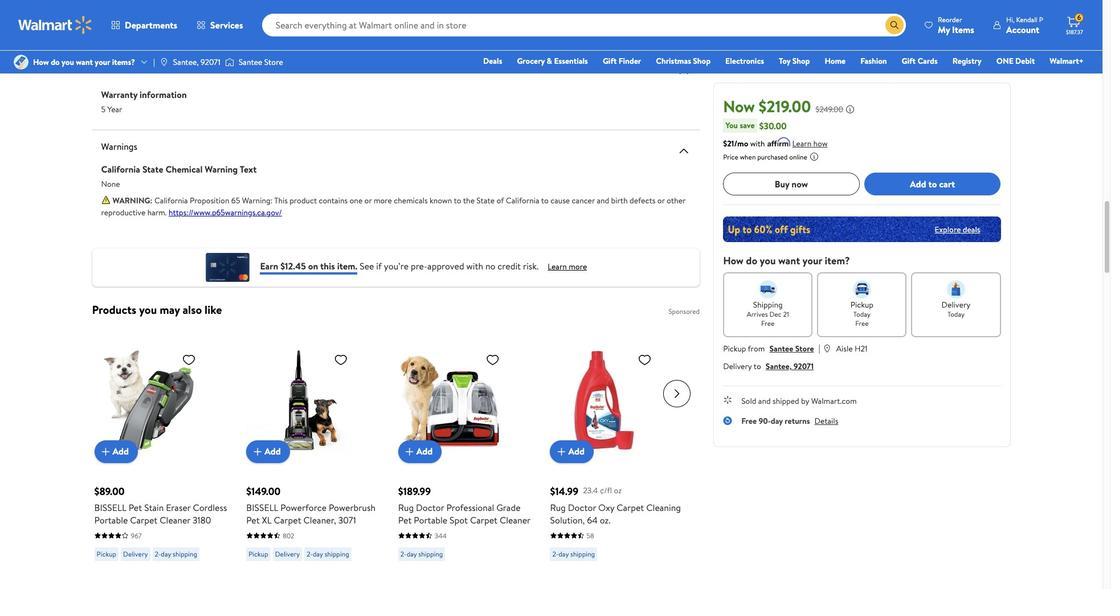 Task type: describe. For each thing, give the bounding box(es) containing it.
warning image
[[101, 196, 110, 205]]

the
[[463, 195, 475, 206]]

explore deals link
[[931, 219, 985, 240]]

$189.99
[[398, 484, 431, 499]]

store inside the pickup from santee store |
[[796, 343, 814, 355]]

aisle
[[837, 343, 853, 355]]

$149.00
[[246, 484, 281, 499]]

how for how do you want your item?
[[724, 254, 744, 268]]

you save $30.00
[[726, 119, 787, 132]]

add to cart
[[911, 178, 956, 190]]

0 vertical spatial with
[[751, 138, 765, 149]]

bissell for $149.00
[[246, 501, 279, 514]]

cleaner inside $189.99 rug doctor professional grade pet portable spot carpet cleaner
[[500, 514, 531, 527]]

free inside pickup today free
[[856, 319, 869, 328]]

$14.99 23.4 ¢/fl oz rug doctor oxy carpet cleaning solution, 64 oz.
[[550, 484, 681, 527]]

walmart.com
[[812, 396, 857, 407]]

birth
[[611, 195, 628, 206]]

solution,
[[550, 514, 585, 527]]

to down from at the bottom right of the page
[[754, 361, 762, 372]]

3 shipping from the left
[[419, 549, 443, 559]]

product group containing $189.99
[[398, 325, 534, 578]]

reorder my items
[[938, 15, 975, 36]]

now
[[724, 95, 755, 117]]

1 vertical spatial |
[[819, 342, 821, 355]]

add for $149.00
[[265, 445, 281, 458]]

one
[[350, 195, 363, 206]]

to left cause
[[541, 195, 549, 206]]

by
[[802, 396, 810, 407]]

$12.45
[[281, 260, 306, 273]]

pickup today free
[[851, 299, 874, 328]]

delivery to santee, 92071
[[724, 361, 814, 372]]

$21/mo
[[724, 138, 749, 149]]

your for items?
[[95, 56, 110, 68]]

see
[[360, 260, 374, 273]]

electronics
[[726, 55, 765, 67]]

learn how button
[[793, 138, 828, 150]]

cards
[[918, 55, 938, 67]]

cancer
[[572, 195, 595, 206]]

dec
[[770, 310, 782, 319]]

more inside california proposition 65 warning: this product contains one or more chemicals known to the state of california to cause cancer and birth defects or other reproductive harm.
[[374, 195, 392, 206]]

23.4
[[583, 485, 598, 497]]

add to favorites list, rug doctor professional grade pet portable spot carpet cleaner image
[[486, 353, 500, 367]]

Walmart Site-Wide search field
[[262, 14, 907, 36]]

reorder
[[938, 15, 963, 24]]

on
[[308, 260, 318, 273]]

details button
[[815, 416, 839, 427]]

3 2-day shipping from the left
[[401, 549, 443, 559]]

california state chemical warning text none
[[101, 163, 257, 190]]

add for $89.00
[[113, 445, 129, 458]]

&
[[547, 55, 552, 67]]

warning:
[[242, 195, 273, 206]]

learn how
[[793, 138, 828, 149]]

learn for learn how
[[793, 138, 812, 149]]

also
[[183, 302, 202, 317]]

chemical
[[166, 163, 203, 175]]

delivery down '802'
[[275, 549, 300, 559]]

gift cards link
[[897, 55, 943, 67]]

x right w
[[256, 9, 260, 21]]

https://www.p65warnings.ca.gov/
[[169, 207, 282, 218]]

11.97
[[124, 24, 138, 36]]

rug doctor oxy carpet cleaning solution, 64 oz. image
[[550, 348, 656, 454]]

add to cart image
[[99, 445, 113, 459]]

spot
[[450, 514, 468, 527]]

w
[[245, 9, 253, 21]]

want for items?
[[76, 56, 93, 68]]

services button
[[187, 11, 253, 39]]

today for pickup
[[854, 310, 871, 319]]

and inside california proposition 65 warning: this product contains one or more chemicals known to the state of california to cause cancer and birth defects or other reproductive harm.
[[597, 195, 610, 206]]

item.
[[337, 260, 358, 273]]

departments button
[[101, 11, 187, 39]]

x right (l
[[239, 9, 243, 21]]

to inside button
[[929, 178, 938, 190]]

rug inside $189.99 rug doctor professional grade pet portable spot carpet cleaner
[[398, 501, 414, 514]]

add to cart image for $149.00
[[251, 445, 265, 459]]

of
[[497, 195, 504, 206]]

oz
[[614, 485, 622, 497]]

add button for $89.00
[[94, 440, 138, 463]]

fashion link
[[856, 55, 893, 67]]

my
[[938, 23, 951, 36]]

gift cards
[[902, 55, 938, 67]]

credit
[[498, 260, 521, 273]]

add to cart image for $189.99
[[403, 445, 417, 459]]

deals
[[963, 224, 981, 235]]

to left the
[[454, 195, 462, 206]]

essentials
[[554, 55, 588, 67]]

none
[[101, 178, 120, 190]]

risk.
[[523, 260, 539, 273]]

contains
[[319, 195, 348, 206]]

state inside california proposition 65 warning: this product contains one or more chemicals known to the state of california to cause cancer and birth defects or other reproductive harm.
[[477, 195, 495, 206]]

one debit link
[[992, 55, 1041, 67]]

california for proposition
[[154, 195, 188, 206]]

add to favorites list, bissell pet stain eraser cordless portable carpet cleaner 3180 image
[[182, 353, 196, 367]]

4 2-day shipping from the left
[[553, 549, 595, 559]]

carpet inside $14.99 23.4 ¢/fl oz rug doctor oxy carpet cleaning solution, 64 oz.
[[617, 501, 644, 514]]

1 vertical spatial 92071
[[794, 361, 814, 372]]

stain
[[144, 501, 164, 514]]

3 2- from the left
[[401, 549, 407, 559]]

4 add button from the left
[[550, 440, 594, 463]]

affirm image
[[768, 137, 791, 147]]

2 or from the left
[[658, 195, 665, 206]]

like
[[205, 302, 222, 317]]

shipping arrives dec 21 free
[[747, 299, 789, 328]]

intent image for shipping image
[[759, 281, 777, 299]]

0 horizontal spatial santee,
[[173, 56, 199, 68]]

price when purchased online
[[724, 152, 808, 162]]

product
[[290, 195, 317, 206]]

up to sixty percent off deals. shop now. image
[[724, 217, 1001, 242]]

1 or from the left
[[365, 195, 372, 206]]

0 horizontal spatial 92071
[[201, 56, 221, 68]]

learn for learn more
[[548, 261, 567, 273]]

you for how do you want your item?
[[760, 254, 776, 268]]

you
[[726, 120, 738, 131]]

capital one  earn $12.45 on this item. see if you're pre-approved with no credit risk. learn more element
[[548, 261, 587, 273]]

aisle h21
[[837, 343, 868, 355]]

state inside california state chemical warning text none
[[142, 163, 163, 175]]

buy now button
[[724, 173, 860, 196]]

h)
[[263, 9, 273, 21]]

pickup inside the pickup from santee store |
[[724, 343, 747, 355]]

professional
[[447, 501, 494, 514]]

$219.00
[[759, 95, 811, 117]]

21
[[784, 310, 789, 319]]

may
[[160, 302, 180, 317]]

products
[[92, 302, 136, 317]]

delivery down intent image for delivery
[[942, 299, 971, 311]]

today for delivery
[[948, 310, 965, 319]]

0 vertical spatial |
[[153, 56, 155, 68]]

1 shipping from the left
[[173, 549, 197, 559]]

product group containing $89.00
[[94, 325, 230, 578]]

earn
[[260, 260, 278, 273]]

pickup from santee store |
[[724, 342, 821, 355]]

oz.
[[600, 514, 611, 527]]

walmart+
[[1050, 55, 1084, 67]]

bissell for $89.00
[[94, 501, 126, 514]]

purchased
[[758, 152, 788, 162]]

inches
[[168, 24, 190, 36]]

cleaner inside $89.00 bissell pet stain eraser cordless portable carpet cleaner 3180
[[160, 514, 191, 527]]

learn more
[[548, 261, 587, 273]]

$89.00
[[94, 484, 125, 499]]

gift for gift finder
[[603, 55, 617, 67]]

cleaner,
[[304, 514, 336, 527]]

this
[[274, 195, 288, 206]]

portable for $89.00
[[94, 514, 128, 527]]

add for $189.99
[[417, 445, 433, 458]]

0 vertical spatial santee
[[239, 56, 263, 68]]

defects
[[630, 195, 656, 206]]

$14.99
[[550, 484, 579, 499]]

carpet inside $89.00 bissell pet stain eraser cordless portable carpet cleaner 3180
[[130, 514, 158, 527]]

santee inside the pickup from santee store |
[[770, 343, 794, 355]]

deals link
[[478, 55, 508, 67]]

delivery down 967
[[123, 549, 148, 559]]



Task type: vqa. For each thing, say whether or not it's contained in the screenshot.
Explore deals link
yes



Task type: locate. For each thing, give the bounding box(es) containing it.
or right one
[[365, 195, 372, 206]]

1 vertical spatial learn
[[548, 261, 567, 273]]

walmart+ link
[[1045, 55, 1090, 67]]

2 portable from the left
[[414, 514, 448, 527]]

1 horizontal spatial you
[[139, 302, 157, 317]]

santee, 92071
[[173, 56, 221, 68]]

cleaner left "3180"
[[160, 514, 191, 527]]

portable for $189.99
[[414, 514, 448, 527]]

california inside california state chemical warning text none
[[101, 163, 140, 175]]

Search search field
[[262, 14, 907, 36]]

2 2- from the left
[[307, 549, 313, 559]]

 image down walmart image
[[14, 55, 29, 70]]

next slide for products you may also like list image
[[664, 380, 691, 407]]

you down walmart image
[[62, 56, 74, 68]]

delivery today
[[942, 299, 971, 319]]

pet inside $189.99 rug doctor professional grade pet portable spot carpet cleaner
[[398, 514, 412, 527]]

harm.
[[147, 207, 167, 218]]

 image
[[14, 55, 29, 70], [225, 56, 234, 68]]

more
[[374, 195, 392, 206], [569, 261, 587, 273]]

|
[[153, 56, 155, 68], [819, 342, 821, 355]]

carpet right spot
[[470, 514, 498, 527]]

0 vertical spatial and
[[597, 195, 610, 206]]

free down shipping
[[762, 319, 775, 328]]

bissell inside $89.00 bissell pet stain eraser cordless portable carpet cleaner 3180
[[94, 501, 126, 514]]

state left the chemical
[[142, 163, 163, 175]]

2-day shipping down cleaner,
[[307, 549, 349, 559]]

sold
[[742, 396, 757, 407]]

1 vertical spatial your
[[803, 254, 823, 268]]

want for item?
[[779, 254, 801, 268]]

0 horizontal spatial you
[[62, 56, 74, 68]]

california right of
[[506, 195, 540, 206]]

shop for christmas shop
[[693, 55, 711, 67]]

1 horizontal spatial free
[[762, 319, 775, 328]]

92071
[[201, 56, 221, 68], [794, 361, 814, 372]]

2 shipping from the left
[[325, 549, 349, 559]]

warnings image
[[677, 144, 691, 158]]

learn right risk.
[[548, 261, 567, 273]]

1 horizontal spatial with
[[751, 138, 765, 149]]

how for how do you want your items?
[[33, 56, 49, 68]]

you up intent image for shipping
[[760, 254, 776, 268]]

add button up the $189.99
[[398, 440, 442, 463]]

more right risk.
[[569, 261, 587, 273]]

portable inside $189.99 rug doctor professional grade pet portable spot carpet cleaner
[[414, 514, 448, 527]]

with left "no"
[[467, 260, 484, 273]]

add up $149.00
[[265, 445, 281, 458]]

rug down the $189.99
[[398, 501, 414, 514]]

1 horizontal spatial santee
[[770, 343, 794, 355]]

proposition
[[190, 195, 229, 206]]

1 horizontal spatial pet
[[246, 514, 260, 527]]

or left other
[[658, 195, 665, 206]]

0 vertical spatial warranty
[[101, 61, 137, 73]]

x right 13.15
[[118, 24, 122, 36]]

0 horizontal spatial add to cart image
[[251, 445, 265, 459]]

3 add to cart image from the left
[[555, 445, 569, 459]]

1 horizontal spatial how
[[724, 254, 744, 268]]

pickup
[[851, 299, 874, 311], [724, 343, 747, 355], [97, 549, 116, 559], [249, 549, 268, 559]]

to left cart
[[929, 178, 938, 190]]

0 vertical spatial want
[[76, 56, 93, 68]]

santee,
[[173, 56, 199, 68], [766, 361, 792, 372]]

cause
[[551, 195, 570, 206]]

1 vertical spatial do
[[746, 254, 758, 268]]

this
[[320, 260, 335, 273]]

shipping down 344
[[419, 549, 443, 559]]

1 vertical spatial and
[[759, 396, 771, 407]]

1 vertical spatial store
[[796, 343, 814, 355]]

0 horizontal spatial |
[[153, 56, 155, 68]]

pet inside $149.00 bissell powerforce powerbrush pet xl carpet cleaner, 3071
[[246, 514, 260, 527]]

1 vertical spatial state
[[477, 195, 495, 206]]

0 horizontal spatial with
[[467, 260, 484, 273]]

0 horizontal spatial cleaner
[[160, 514, 191, 527]]

0 vertical spatial state
[[142, 163, 163, 175]]

christmas shop
[[656, 55, 711, 67]]

account
[[1007, 23, 1040, 36]]

product group
[[94, 325, 230, 578], [246, 325, 382, 578], [398, 325, 534, 578], [550, 325, 687, 578]]

344
[[435, 531, 447, 541]]

sold and shipped by walmart.com
[[742, 396, 857, 407]]

0 horizontal spatial more
[[374, 195, 392, 206]]

2 rug from the left
[[550, 501, 566, 514]]

1 horizontal spatial and
[[759, 396, 771, 407]]

3 product group from the left
[[398, 325, 534, 578]]

and
[[597, 195, 610, 206], [759, 396, 771, 407]]

carpet inside $189.99 rug doctor professional grade pet portable spot carpet cleaner
[[470, 514, 498, 527]]

0 horizontal spatial store
[[264, 56, 283, 68]]

approved
[[428, 260, 464, 273]]

shop for toy shop
[[793, 55, 810, 67]]

california up "none"
[[101, 163, 140, 175]]

portable
[[94, 514, 128, 527], [414, 514, 448, 527]]

rug inside $14.99 23.4 ¢/fl oz rug doctor oxy carpet cleaning solution, 64 oz.
[[550, 501, 566, 514]]

year
[[107, 103, 122, 115]]

today inside "delivery today"
[[948, 310, 965, 319]]

assembled product dimensions (l x w x h) 13.15 x 11.97 x 43.50 inches
[[101, 9, 273, 36]]

and right sold
[[759, 396, 771, 407]]

4 shipping from the left
[[571, 549, 595, 559]]

0 horizontal spatial pet
[[129, 501, 142, 514]]

intent image for pickup image
[[853, 281, 872, 299]]

bissell down $89.00
[[94, 501, 126, 514]]

grocery
[[517, 55, 545, 67]]

1 horizontal spatial gift
[[902, 55, 916, 67]]

1 vertical spatial you
[[760, 254, 776, 268]]

1 gift from the left
[[603, 55, 617, 67]]

details
[[815, 416, 839, 427]]

0 horizontal spatial  image
[[14, 55, 29, 70]]

 image for how do you want your items?
[[14, 55, 29, 70]]

0 horizontal spatial learn
[[548, 261, 567, 273]]

santee store button
[[770, 343, 814, 355]]

your for item?
[[803, 254, 823, 268]]

1 horizontal spatial state
[[477, 195, 495, 206]]

1 cleaner from the left
[[160, 514, 191, 527]]

0 horizontal spatial how
[[33, 56, 49, 68]]

you're
[[384, 260, 409, 273]]

2 doctor from the left
[[568, 501, 596, 514]]

warning
[[205, 163, 238, 175]]

58
[[587, 531, 595, 541]]

chemicals
[[394, 195, 428, 206]]

from
[[748, 343, 765, 355]]

if
[[376, 260, 382, 273]]

walmart image
[[18, 16, 92, 34]]

add up the $189.99
[[417, 445, 433, 458]]

add left cart
[[911, 178, 927, 190]]

add button up $149.00
[[246, 440, 290, 463]]

kendall
[[1017, 15, 1038, 24]]

how
[[33, 56, 49, 68], [724, 254, 744, 268]]

add to cart image up $14.99
[[555, 445, 569, 459]]

2 add to cart image from the left
[[403, 445, 417, 459]]

add to favorites list, bissell powerforce powerbrush pet xl carpet cleaner, 3071 image
[[334, 353, 348, 367]]

1 add button from the left
[[94, 440, 138, 463]]

1 vertical spatial santee
[[770, 343, 794, 355]]

0 vertical spatial more
[[374, 195, 392, 206]]

0 horizontal spatial doctor
[[416, 501, 444, 514]]

items?
[[112, 56, 135, 68]]

do for how do you want your item?
[[746, 254, 758, 268]]

when
[[740, 152, 756, 162]]

do for how do you want your items?
[[51, 56, 60, 68]]

1 horizontal spatial shop
[[793, 55, 810, 67]]

shipping down 3071
[[325, 549, 349, 559]]

1 horizontal spatial learn
[[793, 138, 812, 149]]

warranty image
[[677, 65, 691, 78]]

shop right the toy at the top
[[793, 55, 810, 67]]

shop
[[693, 55, 711, 67], [793, 55, 810, 67]]

$30.00
[[760, 119, 787, 132]]

today down intent image for pickup in the right of the page
[[854, 310, 871, 319]]

rug down $14.99
[[550, 501, 566, 514]]

4 product group from the left
[[550, 325, 687, 578]]

earn $12.45 on this item. see if you're pre-approved with no credit risk.
[[260, 260, 539, 273]]

warranty down 13.15
[[101, 61, 137, 73]]

0 horizontal spatial shop
[[693, 55, 711, 67]]

hi, kendall p account
[[1007, 15, 1044, 36]]

0 horizontal spatial state
[[142, 163, 163, 175]]

california for state
[[101, 163, 140, 175]]

delivery down from at the bottom right of the page
[[724, 361, 752, 372]]

santee store
[[239, 56, 283, 68]]

1 vertical spatial how
[[724, 254, 744, 268]]

0 vertical spatial how
[[33, 56, 49, 68]]

1 horizontal spatial santee,
[[766, 361, 792, 372]]

0 vertical spatial learn
[[793, 138, 812, 149]]

1 horizontal spatial do
[[746, 254, 758, 268]]

x right the 11.97
[[140, 24, 144, 36]]

92071 down services popup button
[[201, 56, 221, 68]]

1 horizontal spatial |
[[819, 342, 821, 355]]

1 horizontal spatial your
[[803, 254, 823, 268]]

rug doctor professional grade pet portable spot carpet cleaner image
[[398, 348, 504, 454]]

pet down the $189.99
[[398, 514, 412, 527]]

1 horizontal spatial 92071
[[794, 361, 814, 372]]

santee up santee, 92071 button
[[770, 343, 794, 355]]

warranty for warranty
[[101, 61, 137, 73]]

pet left stain
[[129, 501, 142, 514]]

bissell inside $149.00 bissell powerforce powerbrush pet xl carpet cleaner, 3071
[[246, 501, 279, 514]]

2 gift from the left
[[902, 55, 916, 67]]

2 horizontal spatial free
[[856, 319, 869, 328]]

1 shop from the left
[[693, 55, 711, 67]]

departments
[[125, 19, 177, 31]]

more right one
[[374, 195, 392, 206]]

gift
[[603, 55, 617, 67], [902, 55, 916, 67]]

1 rug from the left
[[398, 501, 414, 514]]

and left birth
[[597, 195, 610, 206]]

portable up 344
[[414, 514, 448, 527]]

fashion
[[861, 55, 887, 67]]

1 horizontal spatial rug
[[550, 501, 566, 514]]

0 horizontal spatial portable
[[94, 514, 128, 527]]

1 horizontal spatial california
[[154, 195, 188, 206]]

0 horizontal spatial gift
[[603, 55, 617, 67]]

65
[[231, 195, 240, 206]]

92071 down santee store button
[[794, 361, 814, 372]]

california proposition 65 warning: this product contains one or more chemicals known to the state of california to cause cancer and birth defects or other reproductive harm.
[[101, 195, 686, 218]]

2 shop from the left
[[793, 55, 810, 67]]

learn up online
[[793, 138, 812, 149]]

3 add button from the left
[[398, 440, 442, 463]]

items
[[953, 23, 975, 36]]

legal information image
[[810, 152, 819, 161]]

add to cart image
[[251, 445, 265, 459], [403, 445, 417, 459], [555, 445, 569, 459]]

text
[[240, 163, 257, 175]]

2 add button from the left
[[246, 440, 290, 463]]

santee down services
[[239, 56, 263, 68]]

search icon image
[[891, 21, 900, 30]]

1 vertical spatial more
[[569, 261, 587, 273]]

how
[[814, 138, 828, 149]]

1 horizontal spatial add to cart image
[[403, 445, 417, 459]]

gift for gift cards
[[902, 55, 916, 67]]

0 vertical spatial 92071
[[201, 56, 221, 68]]

learn inside button
[[793, 138, 812, 149]]

store down the 'h)'
[[264, 56, 283, 68]]

free inside "shipping arrives dec 21 free"
[[762, 319, 775, 328]]

warranty inside warranty information 5 year
[[101, 88, 138, 101]]

shipping down "3180"
[[173, 549, 197, 559]]

0 horizontal spatial want
[[76, 56, 93, 68]]

services
[[210, 19, 243, 31]]

buy
[[775, 178, 790, 190]]

bissell pet stain eraser cordless portable carpet cleaner 3180 image
[[94, 348, 200, 454]]

1 horizontal spatial or
[[658, 195, 665, 206]]

california up harm.
[[154, 195, 188, 206]]

2 horizontal spatial pet
[[398, 514, 412, 527]]

your left items?
[[95, 56, 110, 68]]

 image for santee store
[[225, 56, 234, 68]]

do up shipping
[[746, 254, 758, 268]]

cleaner right professional
[[500, 514, 531, 527]]

pet left xl
[[246, 514, 260, 527]]

1 horizontal spatial today
[[948, 310, 965, 319]]

returns
[[785, 416, 810, 427]]

intent image for delivery image
[[948, 281, 966, 299]]

santee, down the pickup from santee store |
[[766, 361, 792, 372]]

grade
[[497, 501, 521, 514]]

1 2- from the left
[[155, 549, 161, 559]]

add button for $149.00
[[246, 440, 290, 463]]

warranty for warranty information 5 year
[[101, 88, 138, 101]]

want left items?
[[76, 56, 93, 68]]

0 vertical spatial santee,
[[173, 56, 199, 68]]

0 horizontal spatial or
[[365, 195, 372, 206]]

portable inside $89.00 bissell pet stain eraser cordless portable carpet cleaner 3180
[[94, 514, 128, 527]]

add to favorites list, rug doctor oxy carpet cleaning solution, 64 oz. image
[[638, 353, 652, 367]]

with up price when purchased online
[[751, 138, 765, 149]]

1 horizontal spatial want
[[779, 254, 801, 268]]

2-day shipping down "3180"
[[155, 549, 197, 559]]

1 horizontal spatial portable
[[414, 514, 448, 527]]

1 vertical spatial warranty
[[101, 88, 138, 101]]

$187.37
[[1067, 28, 1084, 36]]

now $219.00
[[724, 95, 811, 117]]

0 vertical spatial your
[[95, 56, 110, 68]]

capitalone image
[[205, 253, 251, 282]]

carpet up 967
[[130, 514, 158, 527]]

doctor inside $189.99 rug doctor professional grade pet portable spot carpet cleaner
[[416, 501, 444, 514]]

1 vertical spatial with
[[467, 260, 484, 273]]

0 vertical spatial store
[[264, 56, 283, 68]]

do down walmart image
[[51, 56, 60, 68]]

california
[[101, 163, 140, 175], [154, 195, 188, 206], [506, 195, 540, 206]]

state
[[142, 163, 163, 175], [477, 195, 495, 206]]

add to cart image up the $189.99
[[403, 445, 417, 459]]

christmas
[[656, 55, 692, 67]]

 image
[[160, 58, 169, 67]]

add to cart image up $149.00
[[251, 445, 265, 459]]

1 horizontal spatial doctor
[[568, 501, 596, 514]]

1 add to cart image from the left
[[251, 445, 265, 459]]

4 2- from the left
[[553, 549, 559, 559]]

your left item?
[[803, 254, 823, 268]]

free
[[762, 319, 775, 328], [856, 319, 869, 328], [742, 416, 757, 427]]

add inside add to cart button
[[911, 178, 927, 190]]

1 today from the left
[[854, 310, 871, 319]]

home
[[825, 55, 846, 67]]

1 vertical spatial santee,
[[766, 361, 792, 372]]

pre-
[[411, 260, 428, 273]]

add up $89.00
[[113, 445, 129, 458]]

2 2-day shipping from the left
[[307, 549, 349, 559]]

gift left cards
[[902, 55, 916, 67]]

13.15
[[101, 24, 116, 36]]

1 horizontal spatial bissell
[[246, 501, 279, 514]]

hi,
[[1007, 15, 1015, 24]]

product group containing $149.00
[[246, 325, 382, 578]]

free left 90-
[[742, 416, 757, 427]]

2 horizontal spatial add to cart image
[[555, 445, 569, 459]]

0 horizontal spatial rug
[[398, 501, 414, 514]]

add up $14.99
[[569, 445, 585, 458]]

free up h21
[[856, 319, 869, 328]]

2 horizontal spatial you
[[760, 254, 776, 268]]

1 product group from the left
[[94, 325, 230, 578]]

2 horizontal spatial california
[[506, 195, 540, 206]]

shipped
[[773, 396, 800, 407]]

sponsored
[[669, 306, 700, 316]]

want left item?
[[779, 254, 801, 268]]

doctor inside $14.99 23.4 ¢/fl oz rug doctor oxy carpet cleaning solution, 64 oz.
[[568, 501, 596, 514]]

| right items?
[[153, 56, 155, 68]]

you left may
[[139, 302, 157, 317]]

6 $187.37
[[1067, 13, 1084, 36]]

0 horizontal spatial your
[[95, 56, 110, 68]]

0 horizontal spatial santee
[[239, 56, 263, 68]]

1 warranty from the top
[[101, 61, 137, 73]]

0 vertical spatial do
[[51, 56, 60, 68]]

doctor
[[416, 501, 444, 514], [568, 501, 596, 514]]

shop right warranty image
[[693, 55, 711, 67]]

powerbrush
[[329, 501, 376, 514]]

how do you want your items?
[[33, 56, 135, 68]]

bissell
[[94, 501, 126, 514], [246, 501, 279, 514]]

2-day shipping down 58
[[553, 549, 595, 559]]

2 cleaner from the left
[[500, 514, 531, 527]]

bissell down $149.00
[[246, 501, 279, 514]]

shipping down 58
[[571, 549, 595, 559]]

you for how do you want your items?
[[62, 56, 74, 68]]

pet inside $89.00 bissell pet stain eraser cordless portable carpet cleaner 3180
[[129, 501, 142, 514]]

warranty up year
[[101, 88, 138, 101]]

(l
[[229, 9, 236, 21]]

0 horizontal spatial and
[[597, 195, 610, 206]]

0 horizontal spatial today
[[854, 310, 871, 319]]

1 bissell from the left
[[94, 501, 126, 514]]

0 vertical spatial you
[[62, 56, 74, 68]]

toy shop
[[779, 55, 810, 67]]

1 horizontal spatial store
[[796, 343, 814, 355]]

assembled
[[101, 9, 144, 21]]

carpet up '802'
[[274, 514, 301, 527]]

today down intent image for delivery
[[948, 310, 965, 319]]

0 horizontal spatial bissell
[[94, 501, 126, 514]]

1 2-day shipping from the left
[[155, 549, 197, 559]]

2 warranty from the top
[[101, 88, 138, 101]]

1 doctor from the left
[[416, 501, 444, 514]]

explore
[[935, 224, 962, 235]]

add button up $14.99
[[550, 440, 594, 463]]

known
[[430, 195, 452, 206]]

store up santee, 92071 button
[[796, 343, 814, 355]]

| left aisle
[[819, 342, 821, 355]]

0 horizontal spatial do
[[51, 56, 60, 68]]

warning:
[[113, 195, 154, 206]]

portable down $89.00
[[94, 514, 128, 527]]

pet
[[129, 501, 142, 514], [246, 514, 260, 527], [398, 514, 412, 527]]

doctor down 23.4
[[568, 501, 596, 514]]

grocery & essentials link
[[512, 55, 593, 67]]

2 product group from the left
[[246, 325, 382, 578]]

store
[[264, 56, 283, 68], [796, 343, 814, 355]]

doctor down the $189.99
[[416, 501, 444, 514]]

add button for $189.99
[[398, 440, 442, 463]]

1 horizontal spatial  image
[[225, 56, 234, 68]]

0 horizontal spatial california
[[101, 163, 140, 175]]

carpet inside $149.00 bissell powerforce powerbrush pet xl carpet cleaner, 3071
[[274, 514, 301, 527]]

bissell powerforce powerbrush pet xl carpet cleaner, 3071 image
[[246, 348, 352, 454]]

product group containing $14.99
[[550, 325, 687, 578]]

1 horizontal spatial more
[[569, 261, 587, 273]]

santee, down inches
[[173, 56, 199, 68]]

 image left santee store
[[225, 56, 234, 68]]

learn more about strikethrough prices image
[[846, 105, 855, 114]]

add button up $89.00
[[94, 440, 138, 463]]

online
[[790, 152, 808, 162]]

2 bissell from the left
[[246, 501, 279, 514]]

carpet down oz
[[617, 501, 644, 514]]

1 portable from the left
[[94, 514, 128, 527]]

2-day shipping down 344
[[401, 549, 443, 559]]

today inside pickup today free
[[854, 310, 871, 319]]

2 today from the left
[[948, 310, 965, 319]]

1 vertical spatial want
[[779, 254, 801, 268]]

state left of
[[477, 195, 495, 206]]

2 vertical spatial you
[[139, 302, 157, 317]]

dimensions
[[180, 9, 226, 21]]

1 horizontal spatial cleaner
[[500, 514, 531, 527]]

gift left finder on the right
[[603, 55, 617, 67]]

0 horizontal spatial free
[[742, 416, 757, 427]]



